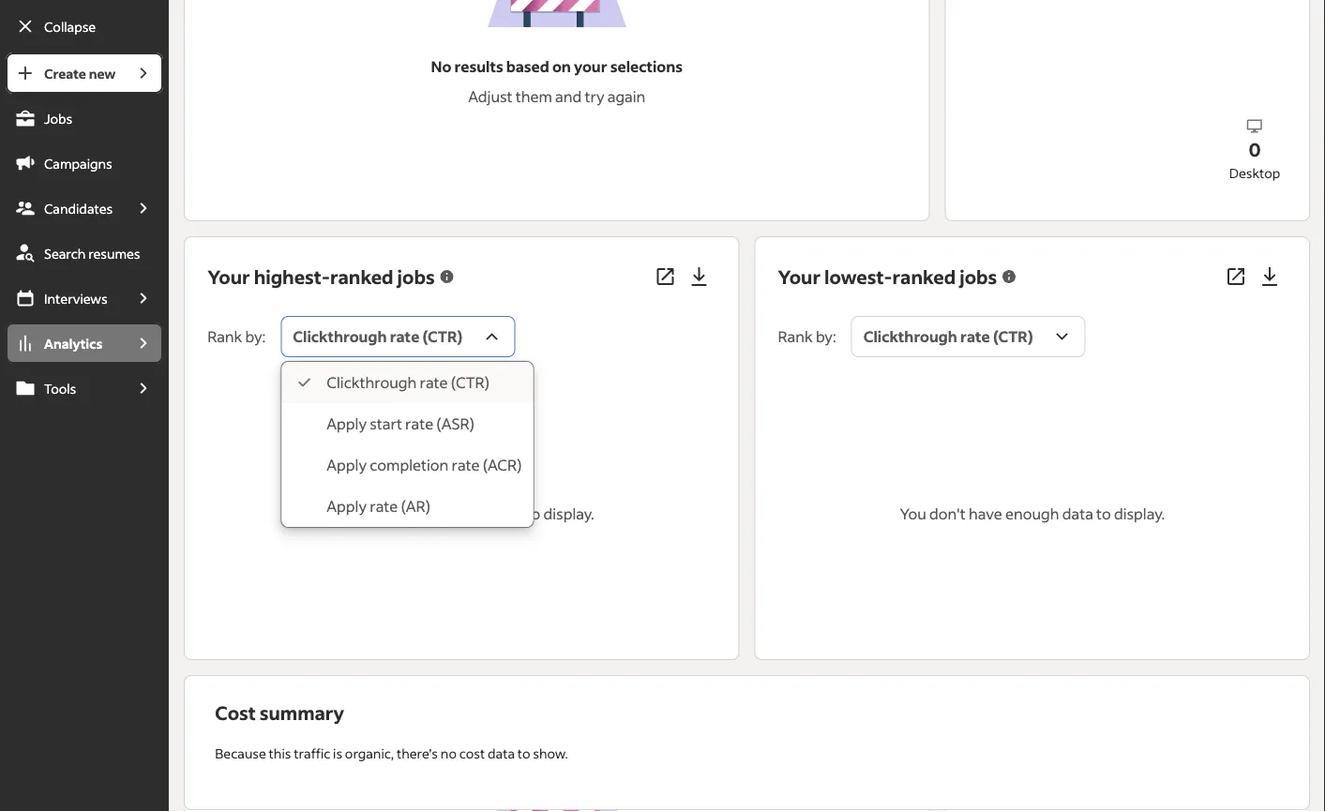 Task type: vqa. For each thing, say whether or not it's contained in the screenshot.
'1st'
no



Task type: describe. For each thing, give the bounding box(es) containing it.
no results based on your selections
[[431, 57, 683, 76]]

by for lowest-
[[816, 327, 833, 346]]

list box containing clickthrough rate (ctr)
[[282, 362, 533, 527]]

selections
[[610, 57, 683, 76]]

candidates link
[[6, 188, 124, 229]]

don't for lowest-
[[929, 504, 966, 524]]

apply completion rate (acr)
[[327, 456, 522, 475]]

display. for your highest-ranked jobs
[[544, 504, 594, 524]]

collapse
[[44, 18, 96, 35]]

more info image for your lowest-ranked jobs
[[1001, 268, 1018, 285]]

no
[[441, 745, 457, 762]]

view detailed report image
[[654, 266, 677, 288]]

and
[[555, 87, 582, 106]]

(ctr) for your lowest-ranked jobs
[[993, 327, 1033, 346]]

traffic
[[294, 745, 330, 762]]

rank by : for highest-
[[207, 327, 266, 346]]

(ctr) for your highest-ranked jobs
[[422, 327, 463, 346]]

search resumes
[[44, 245, 140, 262]]

to for your highest-ranked jobs
[[526, 504, 541, 524]]

tools
[[44, 380, 76, 397]]

show.
[[533, 745, 568, 762]]

create new link
[[6, 53, 124, 94]]

menu bar containing create new
[[0, 53, 169, 811]]

ranked for lowest-
[[892, 265, 956, 289]]

(ctr) inside clickthrough rate (ctr) option
[[451, 373, 490, 392]]

export as csv image
[[688, 266, 710, 288]]

have for your highest-ranked jobs
[[398, 504, 432, 524]]

apply rate (ar)
[[327, 497, 431, 516]]

because this traffic is organic, there's no cost data to show.
[[215, 745, 568, 762]]

create
[[44, 65, 86, 82]]

(asr)
[[436, 414, 475, 433]]

results
[[454, 57, 503, 76]]

data for your highest-ranked jobs
[[492, 504, 523, 524]]

view detailed report image
[[1225, 266, 1247, 288]]

search
[[44, 245, 86, 262]]

: for highest-
[[262, 327, 266, 346]]

apply for apply rate (ar)
[[327, 497, 367, 516]]

no results available image
[[487, 0, 627, 27]]

lowest-
[[824, 265, 892, 289]]

clickthrough for highest-
[[293, 327, 387, 346]]

apply start rate (asr)
[[327, 414, 475, 433]]

jobs link
[[6, 98, 163, 139]]

cost
[[215, 701, 256, 725]]

region inside mobile vs desktop donut chart group
[[1000, 0, 1255, 161]]

you don't have enough data to display. for your highest-ranked jobs
[[329, 504, 594, 524]]

cost
[[459, 745, 485, 762]]

your for your lowest-ranked jobs
[[778, 265, 821, 289]]

on
[[552, 57, 571, 76]]

have for your lowest-ranked jobs
[[969, 504, 1002, 524]]

candidates
[[44, 200, 113, 217]]

your for your highest-ranked jobs
[[207, 265, 250, 289]]

rank for your highest-ranked jobs
[[207, 327, 242, 346]]

: for lowest-
[[833, 327, 836, 346]]

interviews
[[44, 290, 107, 307]]

rate inside popup button
[[960, 327, 990, 346]]

mobile vs desktop donut chart group
[[1000, 0, 1325, 198]]

apply for apply completion rate (acr)
[[327, 456, 367, 475]]

you for lowest-
[[900, 504, 926, 524]]

highest-
[[254, 265, 330, 289]]

start
[[370, 414, 402, 433]]

there's
[[397, 745, 438, 762]]

new
[[89, 65, 116, 82]]

rank by : for lowest-
[[778, 327, 836, 346]]

0 desktop
[[1229, 136, 1280, 181]]

clickthrough rate (ctr) option
[[282, 362, 533, 403]]

search resumes link
[[6, 233, 163, 274]]

apply for apply start rate (asr)
[[327, 414, 367, 433]]

rate inside option
[[420, 373, 448, 392]]

(acr)
[[483, 456, 522, 475]]

completion
[[370, 456, 449, 475]]

because
[[215, 745, 266, 762]]



Task type: locate. For each thing, give the bounding box(es) containing it.
enough for your highest-ranked jobs
[[435, 504, 489, 524]]

0 horizontal spatial display.
[[544, 504, 594, 524]]

ranked up clickthrough rate (ctr) dropdown button on the left
[[330, 265, 394, 289]]

apply left start
[[327, 414, 367, 433]]

0 vertical spatial apply
[[327, 414, 367, 433]]

clickthrough up start
[[327, 373, 417, 392]]

1 horizontal spatial your
[[778, 265, 821, 289]]

clickthrough inside popup button
[[863, 327, 957, 346]]

1 display. from the left
[[544, 504, 594, 524]]

analytics
[[44, 335, 102, 352]]

summary
[[260, 701, 344, 725]]

1 horizontal spatial don't
[[929, 504, 966, 524]]

have
[[398, 504, 432, 524], [969, 504, 1002, 524]]

1 jobs from the left
[[397, 265, 435, 289]]

try
[[585, 87, 604, 106]]

data for your lowest-ranked jobs
[[1062, 504, 1093, 524]]

rank by : down highest-
[[207, 327, 266, 346]]

2 display. from the left
[[1114, 504, 1165, 524]]

1 horizontal spatial more info image
[[1001, 268, 1018, 285]]

don't
[[359, 504, 395, 524], [929, 504, 966, 524]]

0 horizontal spatial rank
[[207, 327, 242, 346]]

is
[[333, 745, 342, 762]]

(ctr) inside clickthrough rate (ctr) popup button
[[993, 327, 1033, 346]]

by
[[245, 327, 262, 346], [816, 327, 833, 346]]

them
[[516, 87, 552, 106]]

ranked up clickthrough rate (ctr) popup button
[[892, 265, 956, 289]]

0 horizontal spatial have
[[398, 504, 432, 524]]

your lowest-ranked jobs
[[778, 265, 997, 289]]

1 rank from the left
[[207, 327, 242, 346]]

:
[[262, 327, 266, 346], [833, 327, 836, 346]]

create new
[[44, 65, 116, 82]]

more info image for your highest-ranked jobs
[[439, 268, 455, 285]]

0 horizontal spatial :
[[262, 327, 266, 346]]

interviews link
[[6, 278, 124, 319]]

1 enough from the left
[[435, 504, 489, 524]]

rate inside dropdown button
[[390, 327, 419, 346]]

desktop
[[1229, 164, 1280, 181]]

2 don't from the left
[[929, 504, 966, 524]]

clickthrough inside option
[[327, 373, 417, 392]]

you don't have enough data to display.
[[329, 504, 594, 524], [900, 504, 1165, 524]]

2 have from the left
[[969, 504, 1002, 524]]

2 by from the left
[[816, 327, 833, 346]]

by down highest-
[[245, 327, 262, 346]]

by for highest-
[[245, 327, 262, 346]]

2 you don't have enough data to display. from the left
[[900, 504, 1165, 524]]

2 rank from the left
[[778, 327, 813, 346]]

clickthrough inside dropdown button
[[293, 327, 387, 346]]

1 horizontal spatial display.
[[1114, 504, 1165, 524]]

rank by : down lowest- at the right of the page
[[778, 327, 836, 346]]

based
[[506, 57, 549, 76]]

0 horizontal spatial you don't have enough data to display.
[[329, 504, 594, 524]]

ranked
[[330, 265, 394, 289], [892, 265, 956, 289]]

clickthrough rate (ctr) inside dropdown button
[[293, 327, 463, 346]]

resumes
[[88, 245, 140, 262]]

1 by from the left
[[245, 327, 262, 346]]

rate
[[390, 327, 419, 346], [960, 327, 990, 346], [420, 373, 448, 392], [405, 414, 433, 433], [452, 456, 480, 475], [370, 497, 398, 516]]

apply left (ar)
[[327, 497, 367, 516]]

1 horizontal spatial jobs
[[960, 265, 997, 289]]

your
[[207, 265, 250, 289], [778, 265, 821, 289]]

2 enough from the left
[[1005, 504, 1059, 524]]

cost summary
[[215, 701, 344, 725]]

2 you from the left
[[900, 504, 926, 524]]

1 you from the left
[[329, 504, 356, 524]]

2 : from the left
[[833, 327, 836, 346]]

1 rank by : from the left
[[207, 327, 266, 346]]

clickthrough rate (ctr) button
[[281, 316, 515, 358]]

clickthrough rate (ctr) button
[[851, 316, 1086, 358]]

apply up apply rate (ar)
[[327, 456, 367, 475]]

2 more info image from the left
[[1001, 268, 1018, 285]]

rank for your lowest-ranked jobs
[[778, 327, 813, 346]]

2 apply from the top
[[327, 456, 367, 475]]

adjust them and try again
[[468, 87, 646, 106]]

apply
[[327, 414, 367, 433], [327, 456, 367, 475], [327, 497, 367, 516]]

0
[[1249, 136, 1261, 161]]

jobs
[[44, 110, 72, 127]]

0 horizontal spatial more info image
[[439, 268, 455, 285]]

clickthrough down your highest-ranked jobs
[[293, 327, 387, 346]]

no
[[431, 57, 451, 76]]

collapse button
[[6, 6, 163, 47]]

0 horizontal spatial enough
[[435, 504, 489, 524]]

more info image up clickthrough rate (ctr) dropdown button on the left
[[439, 268, 455, 285]]

1 horizontal spatial rank by :
[[778, 327, 836, 346]]

: down lowest- at the right of the page
[[833, 327, 836, 346]]

clickthrough rate (ctr)
[[293, 327, 463, 346], [863, 327, 1033, 346], [327, 373, 490, 392]]

jobs for your lowest-ranked jobs
[[960, 265, 997, 289]]

enough
[[435, 504, 489, 524], [1005, 504, 1059, 524]]

1 horizontal spatial ranked
[[892, 265, 956, 289]]

list box
[[282, 362, 533, 527]]

1 horizontal spatial rank
[[778, 327, 813, 346]]

0 horizontal spatial ranked
[[330, 265, 394, 289]]

0 horizontal spatial jobs
[[397, 265, 435, 289]]

1 apply from the top
[[327, 414, 367, 433]]

3 apply from the top
[[327, 497, 367, 516]]

to
[[526, 504, 541, 524], [1096, 504, 1111, 524], [517, 745, 530, 762]]

0 horizontal spatial by
[[245, 327, 262, 346]]

organic,
[[345, 745, 394, 762]]

clickthrough rate (ctr) inside option
[[327, 373, 490, 392]]

clickthrough rate (ctr) inside popup button
[[863, 327, 1033, 346]]

clickthrough rate (ctr) up apply start rate (asr)
[[327, 373, 490, 392]]

0 horizontal spatial rank by :
[[207, 327, 266, 346]]

your left highest-
[[207, 265, 250, 289]]

0 desktop, 0 total group
[[1127, 116, 1325, 182]]

campaigns link
[[6, 143, 163, 184]]

clickthrough rate (ctr) for highest-
[[293, 327, 463, 346]]

1 don't from the left
[[359, 504, 395, 524]]

more info image up clickthrough rate (ctr) popup button
[[1001, 268, 1018, 285]]

(ar)
[[401, 497, 431, 516]]

clickthrough rate (ctr) up clickthrough rate (ctr) option
[[293, 327, 463, 346]]

0 horizontal spatial your
[[207, 265, 250, 289]]

your
[[574, 57, 607, 76]]

data
[[492, 504, 523, 524], [1062, 504, 1093, 524], [488, 745, 515, 762]]

you for highest-
[[329, 504, 356, 524]]

1 horizontal spatial enough
[[1005, 504, 1059, 524]]

1 horizontal spatial by
[[816, 327, 833, 346]]

ranked for highest-
[[330, 265, 394, 289]]

2 vertical spatial apply
[[327, 497, 367, 516]]

display.
[[544, 504, 594, 524], [1114, 504, 1165, 524]]

tools link
[[6, 368, 124, 409]]

clickthrough rate (ctr) for lowest-
[[863, 327, 1033, 346]]

1 vertical spatial apply
[[327, 456, 367, 475]]

1 have from the left
[[398, 504, 432, 524]]

0 horizontal spatial you
[[329, 504, 356, 524]]

2 your from the left
[[778, 265, 821, 289]]

clickthrough
[[293, 327, 387, 346], [863, 327, 957, 346], [327, 373, 417, 392]]

rank by :
[[207, 327, 266, 346], [778, 327, 836, 346]]

again
[[607, 87, 646, 106]]

1 ranked from the left
[[330, 265, 394, 289]]

to for your lowest-ranked jobs
[[1096, 504, 1111, 524]]

: down highest-
[[262, 327, 266, 346]]

clickthrough for lowest-
[[863, 327, 957, 346]]

2 ranked from the left
[[892, 265, 956, 289]]

this
[[269, 745, 291, 762]]

menu bar
[[0, 53, 169, 811]]

you
[[329, 504, 356, 524], [900, 504, 926, 524]]

rank
[[207, 327, 242, 346], [778, 327, 813, 346]]

1 horizontal spatial you
[[900, 504, 926, 524]]

display. for your lowest-ranked jobs
[[1114, 504, 1165, 524]]

1 horizontal spatial have
[[969, 504, 1002, 524]]

adjust
[[468, 87, 513, 106]]

analytics link
[[6, 323, 124, 364]]

enough for your lowest-ranked jobs
[[1005, 504, 1059, 524]]

campaigns
[[44, 155, 112, 172]]

1 horizontal spatial :
[[833, 327, 836, 346]]

1 horizontal spatial you don't have enough data to display.
[[900, 504, 1165, 524]]

jobs up clickthrough rate (ctr) dropdown button on the left
[[397, 265, 435, 289]]

2 jobs from the left
[[960, 265, 997, 289]]

jobs for your highest-ranked jobs
[[397, 265, 435, 289]]

0 horizontal spatial don't
[[359, 504, 395, 524]]

clickthrough down your lowest-ranked jobs
[[863, 327, 957, 346]]

1 more info image from the left
[[439, 268, 455, 285]]

don't for highest-
[[359, 504, 395, 524]]

2 rank by : from the left
[[778, 327, 836, 346]]

your left lowest- at the right of the page
[[778, 265, 821, 289]]

1 your from the left
[[207, 265, 250, 289]]

you don't have enough data to display. for your lowest-ranked jobs
[[900, 504, 1165, 524]]

by down lowest- at the right of the page
[[816, 327, 833, 346]]

1 : from the left
[[262, 327, 266, 346]]

1 you don't have enough data to display. from the left
[[329, 504, 594, 524]]

export as csv image
[[1259, 266, 1281, 288]]

clickthrough rate (ctr) down your lowest-ranked jobs
[[863, 327, 1033, 346]]

(ctr) inside clickthrough rate (ctr) dropdown button
[[422, 327, 463, 346]]

region
[[1000, 0, 1255, 161]]

jobs up clickthrough rate (ctr) popup button
[[960, 265, 997, 289]]

(ctr)
[[422, 327, 463, 346], [993, 327, 1033, 346], [451, 373, 490, 392]]

more info image
[[439, 268, 455, 285], [1001, 268, 1018, 285]]

your highest-ranked jobs
[[207, 265, 435, 289]]

jobs
[[397, 265, 435, 289], [960, 265, 997, 289]]



